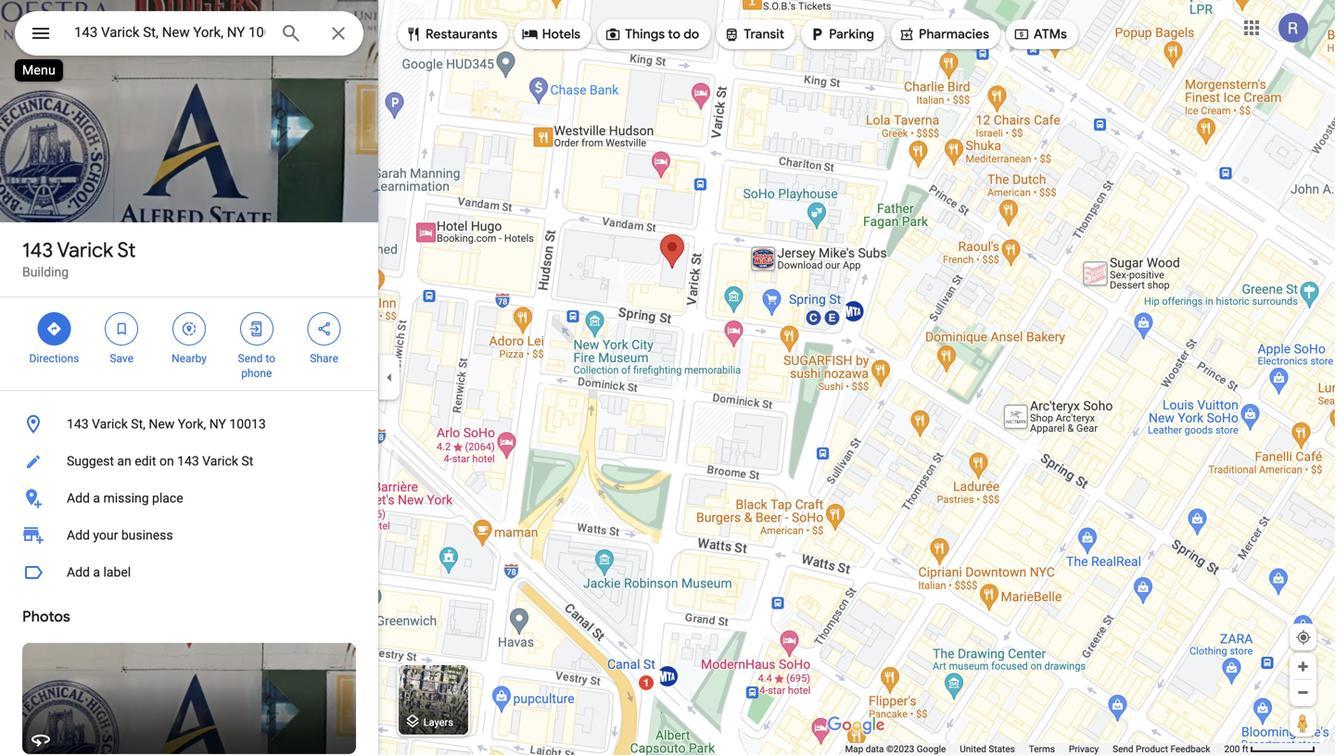 Task type: locate. For each thing, give the bounding box(es) containing it.
 things to do
[[605, 24, 700, 45]]

show street view coverage image
[[1290, 710, 1317, 737]]

send left 'product'
[[1113, 744, 1134, 755]]

1 vertical spatial to
[[266, 352, 276, 365]]

zoom in image
[[1297, 660, 1311, 674]]

a
[[93, 491, 100, 506], [93, 565, 100, 581]]

google account: ruby anderson  
(rubyanndersson@gmail.com) image
[[1279, 13, 1309, 43]]

0 vertical spatial 143
[[22, 237, 53, 263]]

143 varick st building
[[22, 237, 136, 280]]

2 add from the top
[[67, 528, 90, 544]]

states
[[989, 744, 1015, 755]]

varick
[[57, 237, 113, 263], [92, 417, 128, 432], [202, 454, 238, 469]]

200 ft
[[1225, 744, 1249, 755]]

privacy
[[1069, 744, 1099, 755]]

google maps element
[[0, 0, 1336, 756]]

send product feedback
[[1113, 744, 1211, 755]]

a for label
[[93, 565, 100, 581]]


[[46, 319, 63, 339]]

send
[[238, 352, 263, 365], [1113, 744, 1134, 755]]

varick up building
[[57, 237, 113, 263]]

st up the 
[[117, 237, 136, 263]]

0 horizontal spatial to
[[266, 352, 276, 365]]

 pharmacies
[[899, 24, 990, 45]]

do
[[684, 26, 700, 43]]

add left your
[[67, 528, 90, 544]]

143 for st
[[22, 237, 53, 263]]

1 vertical spatial send
[[1113, 744, 1134, 755]]

3 add from the top
[[67, 565, 90, 581]]

add for add a label
[[67, 565, 90, 581]]

send up phone
[[238, 352, 263, 365]]

a inside add a label button
[[93, 565, 100, 581]]

footer containing map data ©2023 google
[[845, 744, 1225, 756]]

united states
[[960, 744, 1015, 755]]

0 vertical spatial to
[[668, 26, 681, 43]]

varick inside 143 varick st building
[[57, 237, 113, 263]]

0 vertical spatial send
[[238, 352, 263, 365]]

st
[[117, 237, 136, 263], [242, 454, 253, 469]]

0 vertical spatial st
[[117, 237, 136, 263]]

143 right on
[[177, 454, 199, 469]]

add
[[67, 491, 90, 506], [67, 528, 90, 544], [67, 565, 90, 581]]

2 vertical spatial add
[[67, 565, 90, 581]]

a inside add a missing place button
[[93, 491, 100, 506]]

ft
[[1243, 744, 1249, 755]]

things
[[625, 26, 665, 43]]

send to phone
[[238, 352, 276, 380]]

2 vertical spatial varick
[[202, 454, 238, 469]]

1 a from the top
[[93, 491, 100, 506]]

 search field
[[15, 11, 364, 59]]


[[522, 24, 539, 45]]

york,
[[178, 417, 206, 432]]

to inside send to phone
[[266, 352, 276, 365]]

to up phone
[[266, 352, 276, 365]]

1 horizontal spatial send
[[1113, 744, 1134, 755]]

footer
[[845, 744, 1225, 756]]

0 vertical spatial add
[[67, 491, 90, 506]]

new
[[149, 417, 175, 432]]

to left do
[[668, 26, 681, 43]]

st,
[[131, 417, 146, 432]]

None field
[[74, 21, 265, 44]]

save
[[110, 352, 134, 365]]

2 horizontal spatial 143
[[177, 454, 199, 469]]

send inside button
[[1113, 744, 1134, 755]]

0 vertical spatial varick
[[57, 237, 113, 263]]

to
[[668, 26, 681, 43], [266, 352, 276, 365]]

143 inside button
[[177, 454, 199, 469]]


[[899, 24, 915, 45]]

0 horizontal spatial st
[[117, 237, 136, 263]]

varick inside 143 varick st, new york, ny 10013 'button'
[[92, 417, 128, 432]]

united states button
[[960, 744, 1015, 756]]

united
[[960, 744, 987, 755]]

varick down ny
[[202, 454, 238, 469]]

0 vertical spatial a
[[93, 491, 100, 506]]

add for add your business
[[67, 528, 90, 544]]


[[605, 24, 622, 45]]

1 vertical spatial st
[[242, 454, 253, 469]]

hotels
[[542, 26, 581, 43]]

suggest an edit on 143 varick st
[[67, 454, 253, 469]]

add down suggest
[[67, 491, 90, 506]]

143 up building
[[22, 237, 53, 263]]

pharmacies
[[919, 26, 990, 43]]

143
[[22, 237, 53, 263], [67, 417, 89, 432], [177, 454, 199, 469]]

add left label
[[67, 565, 90, 581]]

privacy button
[[1069, 744, 1099, 756]]

143 Varick St, New York, NY 10013 field
[[15, 11, 364, 56]]

2 a from the top
[[93, 565, 100, 581]]

1 vertical spatial 143
[[67, 417, 89, 432]]

1 add from the top
[[67, 491, 90, 506]]

varick for st
[[57, 237, 113, 263]]

to inside  things to do
[[668, 26, 681, 43]]

2 vertical spatial 143
[[177, 454, 199, 469]]

share
[[310, 352, 338, 365]]

1 horizontal spatial 143
[[67, 417, 89, 432]]

143 varick st, new york, ny 10013
[[67, 417, 266, 432]]

parking
[[829, 26, 875, 43]]

1 horizontal spatial to
[[668, 26, 681, 43]]

1 vertical spatial add
[[67, 528, 90, 544]]


[[181, 319, 198, 339]]

collapse side panel image
[[379, 368, 400, 388]]

an
[[117, 454, 131, 469]]

 restaurants
[[405, 24, 498, 45]]

0 horizontal spatial 143
[[22, 237, 53, 263]]

send inside send to phone
[[238, 352, 263, 365]]

143 varick st main content
[[0, 0, 378, 756]]

143 up suggest
[[67, 417, 89, 432]]

1 vertical spatial a
[[93, 565, 100, 581]]

0 horizontal spatial send
[[238, 352, 263, 365]]

10013
[[229, 417, 266, 432]]

a left missing
[[93, 491, 100, 506]]

a left label
[[93, 565, 100, 581]]

restaurants
[[426, 26, 498, 43]]

atms
[[1034, 26, 1067, 43]]

1 vertical spatial varick
[[92, 417, 128, 432]]

1 horizontal spatial st
[[242, 454, 253, 469]]

143 inside 143 varick st building
[[22, 237, 53, 263]]

building
[[22, 265, 69, 280]]

st inside button
[[242, 454, 253, 469]]

143 inside 'button'
[[67, 417, 89, 432]]

actions for 143 varick st region
[[0, 298, 378, 390]]

st down 10013
[[242, 454, 253, 469]]

transit
[[744, 26, 785, 43]]

varick left st,
[[92, 417, 128, 432]]

add your business link
[[0, 518, 378, 555]]

place
[[152, 491, 183, 506]]



Task type: vqa. For each thing, say whether or not it's contained in the screenshot.
Add stop image 'Add stop'
no



Task type: describe. For each thing, give the bounding box(es) containing it.
footer inside google maps element
[[845, 744, 1225, 756]]

phone
[[241, 367, 272, 380]]

nearby
[[172, 352, 207, 365]]

terms
[[1029, 744, 1055, 755]]

 transit
[[724, 24, 785, 45]]

business
[[121, 528, 173, 544]]

add for add a missing place
[[67, 491, 90, 506]]

suggest an edit on 143 varick st button
[[0, 443, 378, 480]]

 atms
[[1014, 24, 1067, 45]]

add a label button
[[0, 555, 378, 592]]

label
[[103, 565, 131, 581]]

google
[[917, 744, 946, 755]]

send product feedback button
[[1113, 744, 1211, 756]]

send for send to phone
[[238, 352, 263, 365]]

add a missing place button
[[0, 480, 378, 518]]

200
[[1225, 744, 1240, 755]]

200 ft button
[[1225, 744, 1316, 755]]

product
[[1136, 744, 1169, 755]]

143 for st,
[[67, 417, 89, 432]]


[[113, 319, 130, 339]]

send for send product feedback
[[1113, 744, 1134, 755]]


[[316, 319, 333, 339]]

photos
[[22, 608, 70, 627]]

none field inside 143 varick st, new york, ny 10013 field
[[74, 21, 265, 44]]


[[248, 319, 265, 339]]

 hotels
[[522, 24, 581, 45]]

layers
[[424, 717, 453, 729]]

suggest
[[67, 454, 114, 469]]


[[30, 20, 52, 47]]


[[724, 24, 740, 45]]

show your location image
[[1296, 630, 1312, 646]]

add a missing place
[[67, 491, 183, 506]]

map data ©2023 google
[[845, 744, 946, 755]]

add a label
[[67, 565, 131, 581]]

a for missing
[[93, 491, 100, 506]]

your
[[93, 528, 118, 544]]

map
[[845, 744, 864, 755]]

edit
[[135, 454, 156, 469]]

zoom out image
[[1297, 686, 1311, 700]]

data
[[866, 744, 884, 755]]

 parking
[[809, 24, 875, 45]]

on
[[159, 454, 174, 469]]

©2023
[[887, 744, 915, 755]]

varick for st,
[[92, 417, 128, 432]]

 button
[[15, 11, 67, 59]]

add your business
[[67, 528, 173, 544]]


[[809, 24, 826, 45]]


[[405, 24, 422, 45]]

143 varick st, new york, ny 10013 button
[[0, 406, 378, 443]]

ny
[[209, 417, 226, 432]]


[[1014, 24, 1030, 45]]

terms button
[[1029, 744, 1055, 756]]

missing
[[103, 491, 149, 506]]

varick inside suggest an edit on 143 varick st button
[[202, 454, 238, 469]]

directions
[[29, 352, 79, 365]]

st inside 143 varick st building
[[117, 237, 136, 263]]

feedback
[[1171, 744, 1211, 755]]



